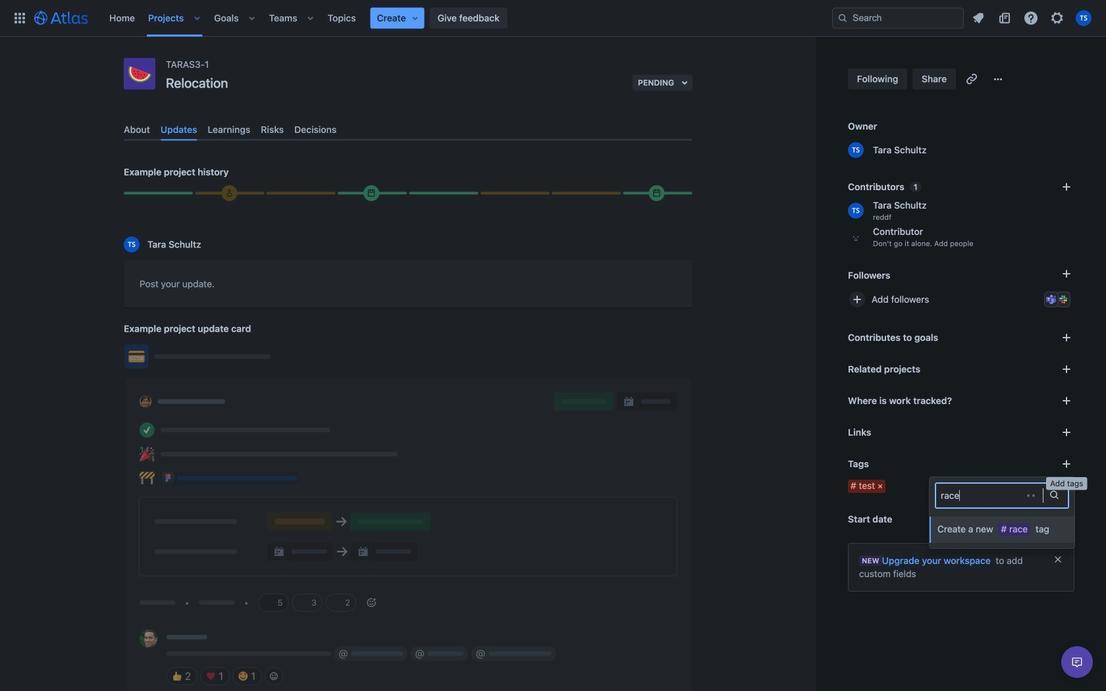 Task type: locate. For each thing, give the bounding box(es) containing it.
add goals image
[[1059, 330, 1075, 346]]

help image
[[1023, 10, 1039, 26]]

close tag image
[[875, 481, 886, 492]]

Search tags text field
[[941, 489, 962, 502]]

tooltip
[[1046, 477, 1087, 490]]

msteams logo showing  channels are connected to this project image
[[1046, 294, 1057, 305]]

None search field
[[832, 8, 964, 29]]

banner
[[0, 0, 1106, 37]]

add a follower image
[[1059, 266, 1075, 282]]

tab list
[[119, 119, 698, 141]]

add tag image
[[1059, 456, 1075, 472]]

add related project image
[[1059, 361, 1075, 377]]

switch to... image
[[12, 10, 28, 26]]

slack logo showing nan channels are connected to this project image
[[1058, 294, 1069, 305]]

Search field
[[832, 8, 964, 29]]



Task type: describe. For each thing, give the bounding box(es) containing it.
settings image
[[1050, 10, 1065, 26]]

close banner image
[[1053, 554, 1063, 565]]

search image
[[838, 13, 848, 23]]

top element
[[8, 0, 832, 37]]

add work tracking links image
[[1059, 393, 1075, 409]]

open intercom messenger image
[[1069, 654, 1085, 670]]

account image
[[1076, 10, 1092, 26]]

Main content area, start typing to enter text. text field
[[140, 276, 677, 297]]

add link image
[[1059, 425, 1075, 440]]

notifications image
[[971, 10, 986, 26]]

add follower image
[[849, 292, 865, 307]]

add team or contributors image
[[1059, 179, 1075, 195]]

open image
[[1046, 487, 1062, 503]]



Task type: vqa. For each thing, say whether or not it's contained in the screenshot.
rightmost will
no



